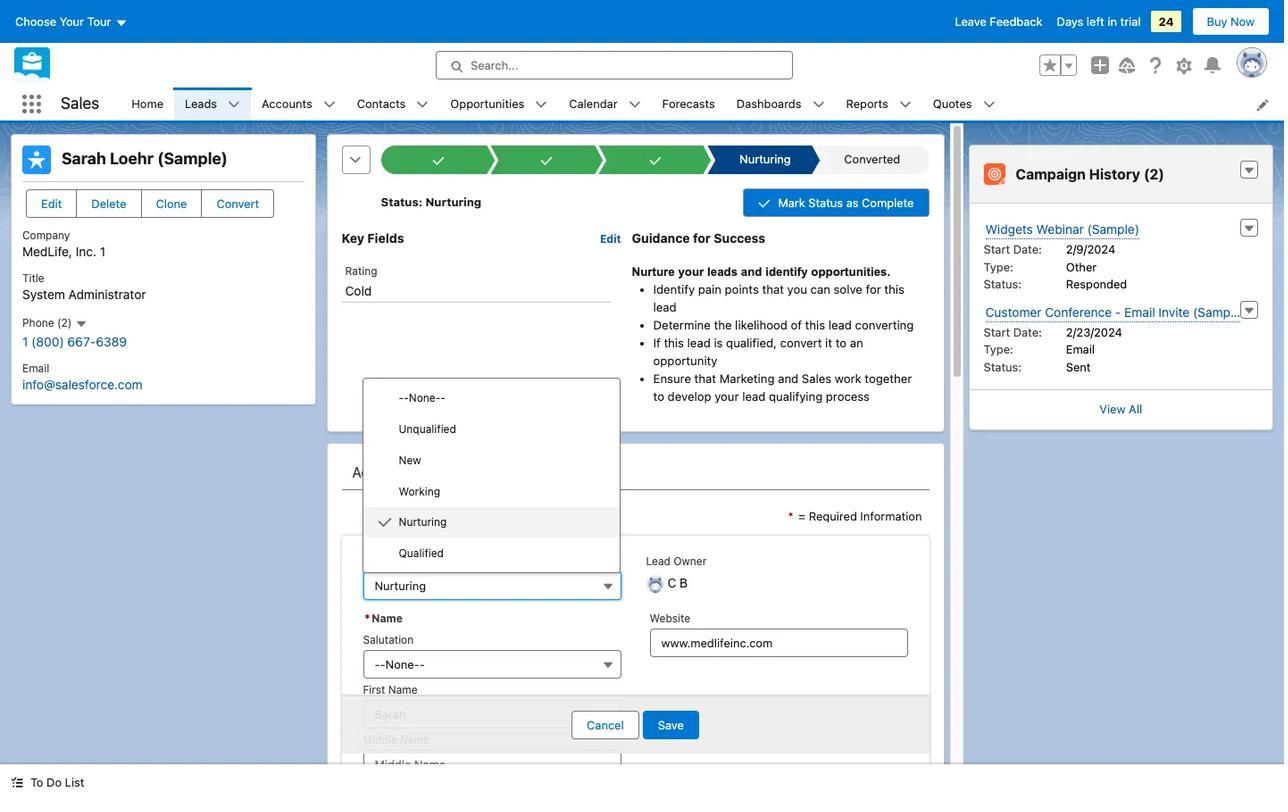 Task type: describe. For each thing, give the bounding box(es) containing it.
lead owner
[[646, 555, 707, 568]]

0 vertical spatial to
[[836, 335, 847, 350]]

(2) inside campaign history element
[[1144, 166, 1164, 182]]

reports link
[[835, 88, 899, 121]]

text default image inside phone (2) popup button
[[75, 318, 87, 330]]

lead image
[[22, 146, 51, 174]]

Salutation button
[[363, 650, 621, 679]]

you
[[787, 282, 807, 296]]

text default image inside to do list 'button'
[[11, 776, 23, 789]]

history
[[1089, 166, 1140, 182]]

lead down "identify"
[[653, 300, 677, 314]]

medlife,
[[22, 244, 72, 259]]

other
[[1066, 259, 1097, 274]]

view
[[1100, 402, 1126, 416]]

pain
[[698, 282, 722, 296]]

save button
[[643, 711, 699, 739]]

activity
[[352, 464, 400, 480]]

info@salesforce.com
[[22, 377, 143, 392]]

0 vertical spatial none-
[[409, 391, 441, 405]]

opportunities
[[450, 96, 524, 111]]

to
[[30, 775, 43, 789]]

(800)
[[31, 334, 64, 349]]

identify
[[653, 282, 695, 296]]

cancel
[[587, 718, 624, 732]]

points
[[725, 282, 759, 296]]

it
[[825, 335, 832, 350]]

work
[[835, 371, 861, 385]]

solve
[[834, 282, 863, 296]]

2/9/2024
[[1066, 242, 1116, 256]]

dashboards link
[[726, 88, 812, 121]]

1 vertical spatial 1
[[22, 334, 28, 349]]

1 vertical spatial and
[[778, 371, 799, 385]]

1 vertical spatial that
[[694, 371, 716, 385]]

qualifying
[[769, 389, 823, 403]]

choose
[[15, 14, 56, 29]]

information
[[860, 509, 922, 523]]

contacts link
[[346, 88, 416, 121]]

accounts
[[262, 96, 312, 111]]

widgets webinar (sample)
[[985, 221, 1139, 237]]

calendar link
[[558, 88, 628, 121]]

phone (2)
[[22, 316, 75, 330]]

name for first name
[[388, 683, 418, 697]]

to do list button
[[0, 764, 95, 800]]

opportunities link
[[440, 88, 535, 121]]

opportunities list item
[[440, 88, 558, 121]]

guidance for success
[[632, 230, 765, 246]]

0 horizontal spatial and
[[741, 265, 762, 278]]

for inside nurture your leads and identify opportunities. identify pain points that you can solve for this lead determine the likelihood of this lead converting if this lead is qualified, convert it to an opportunity ensure that marketing and sales work together to develop your lead qualifying process
[[866, 282, 881, 296]]

identify
[[765, 265, 808, 278]]

company medlife, inc. 1
[[22, 229, 106, 259]]

nurturing inside path options list box
[[739, 152, 791, 166]]

* for * = required information
[[788, 509, 793, 523]]

marketing
[[720, 371, 775, 385]]

guidance
[[632, 230, 690, 246]]

leads
[[185, 96, 217, 111]]

campaign
[[1016, 166, 1086, 182]]

if
[[653, 335, 661, 350]]

leads list item
[[174, 88, 251, 121]]

customer
[[985, 304, 1042, 319]]

convert
[[217, 196, 259, 211]]

text default image for accounts
[[323, 99, 335, 111]]

date: for widgets
[[1013, 242, 1042, 256]]

opportunities.
[[811, 265, 890, 278]]

company
[[22, 229, 70, 242]]

text default image for quotes
[[983, 99, 995, 111]]

text default image inside campaign history element
[[1243, 164, 1256, 177]]

administrator
[[68, 287, 146, 302]]

phone (2) button
[[22, 316, 87, 330]]

name for middle name
[[400, 733, 429, 747]]

text default image for contacts
[[416, 99, 429, 111]]

nurturing link
[[715, 146, 812, 174]]

conference
[[1045, 304, 1112, 319]]

0 vertical spatial sales
[[61, 94, 99, 113]]

search...
[[471, 58, 518, 72]]

dashboards list item
[[726, 88, 835, 121]]

qualified
[[399, 547, 444, 560]]

info@salesforce.com link
[[22, 377, 143, 392]]

2 vertical spatial this
[[664, 335, 684, 350]]

status: for customer conference - email invite (sample)
[[984, 359, 1022, 374]]

widgets
[[985, 221, 1033, 237]]

leave feedback
[[955, 14, 1043, 29]]

nurturing inside button
[[375, 579, 426, 593]]

middle
[[363, 733, 397, 747]]

sent
[[1066, 359, 1091, 374]]

home link
[[121, 88, 174, 121]]

--none-- inside button
[[375, 657, 425, 672]]

middle name
[[363, 733, 429, 747]]

1 vertical spatial edit
[[600, 232, 621, 246]]

0 vertical spatial for
[[693, 230, 711, 246]]

667-
[[67, 334, 96, 349]]

reports list item
[[835, 88, 922, 121]]

status : nurturing
[[381, 195, 482, 209]]

sales inside nurture your leads and identify opportunities. identify pain points that you can solve for this lead determine the likelihood of this lead converting if this lead is qualified, convert it to an opportunity ensure that marketing and sales work together to develop your lead qualifying process
[[802, 371, 832, 385]]

clone
[[156, 196, 187, 211]]

inc.
[[76, 244, 96, 259]]

:
[[419, 195, 423, 209]]

1 lead from the left
[[372, 555, 396, 568]]

in
[[1108, 14, 1117, 29]]

1 (800) 667-6389
[[22, 334, 127, 349]]

type: for customer conference - email invite (sample)
[[984, 342, 1013, 356]]

new
[[399, 453, 421, 467]]

now
[[1231, 14, 1255, 29]]

your
[[60, 14, 84, 29]]

date: for customer
[[1013, 325, 1042, 339]]

status up fields
[[381, 195, 419, 209]]

phone
[[22, 316, 54, 330]]

likelihood
[[735, 318, 787, 332]]

edit inside button
[[41, 196, 62, 211]]

0 horizontal spatial your
[[678, 265, 704, 278]]

text default image for opportunities
[[535, 99, 548, 111]]

accounts link
[[251, 88, 323, 121]]

lead down marketing
[[742, 389, 766, 403]]

lead left is
[[687, 335, 711, 350]]



Task type: vqa. For each thing, say whether or not it's contained in the screenshot.
'you' on the right top of the page
yes



Task type: locate. For each thing, give the bounding box(es) containing it.
complete
[[862, 196, 914, 210]]

status: up customer
[[984, 277, 1022, 291]]

text default image up * lead status
[[377, 515, 392, 530]]

start date: down widgets
[[984, 242, 1042, 256]]

sales up 'qualifying'
[[802, 371, 832, 385]]

start date: for widgets
[[984, 242, 1042, 256]]

0 horizontal spatial email
[[22, 361, 49, 375]]

2 vertical spatial email
[[22, 361, 49, 375]]

days
[[1057, 14, 1083, 29]]

status left "as"
[[808, 196, 843, 210]]

this right of
[[805, 318, 825, 332]]

your down marketing
[[715, 389, 739, 403]]

(sample) inside widgets webinar (sample) 'link'
[[1087, 221, 1139, 237]]

0 vertical spatial that
[[762, 282, 784, 296]]

leads link
[[174, 88, 228, 121]]

text default image for reports
[[899, 99, 912, 111]]

search... button
[[436, 51, 793, 79]]

save
[[658, 718, 684, 732]]

nurturing right :
[[425, 195, 482, 209]]

none- up first name
[[385, 657, 419, 672]]

text default image
[[228, 99, 240, 111], [323, 99, 335, 111], [416, 99, 429, 111], [983, 99, 995, 111], [1243, 164, 1256, 177], [75, 318, 87, 330]]

leave feedback link
[[955, 14, 1043, 29]]

0 vertical spatial (sample)
[[157, 149, 228, 168]]

as
[[846, 196, 859, 210]]

title
[[22, 272, 44, 285]]

all
[[1129, 402, 1142, 416]]

accounts list item
[[251, 88, 346, 121]]

nurturing down * lead status
[[375, 579, 426, 593]]

do
[[47, 775, 62, 789]]

determine
[[653, 318, 711, 332]]

text default image inside quotes list item
[[983, 99, 995, 111]]

text default image right calendar
[[628, 99, 641, 111]]

first
[[363, 683, 385, 697]]

the
[[714, 318, 732, 332]]

status: for widgets webinar (sample)
[[984, 277, 1022, 291]]

1 vertical spatial to
[[653, 389, 664, 403]]

and up points
[[741, 265, 762, 278]]

2 horizontal spatial (sample)
[[1193, 304, 1245, 319]]

unqualified
[[399, 422, 456, 436]]

--none-- up unqualified
[[399, 391, 446, 405]]

(sample) for widgets webinar (sample)
[[1087, 221, 1139, 237]]

email
[[1124, 304, 1155, 319], [1066, 342, 1095, 356], [22, 361, 49, 375]]

1 vertical spatial this
[[805, 318, 825, 332]]

2 horizontal spatial email
[[1124, 304, 1155, 319]]

0 vertical spatial start
[[984, 242, 1010, 256]]

text default image
[[535, 99, 548, 111], [628, 99, 641, 111], [812, 99, 825, 111], [899, 99, 912, 111], [377, 515, 392, 530], [11, 776, 23, 789]]

2 vertical spatial (sample)
[[1193, 304, 1245, 319]]

- inside customer conference - email invite (sample) link
[[1115, 304, 1121, 319]]

* left qualified
[[365, 555, 370, 568]]

email down (800)
[[22, 361, 49, 375]]

* for * name
[[365, 612, 370, 625]]

2 start date: from the top
[[984, 325, 1042, 339]]

that down identify
[[762, 282, 784, 296]]

0 horizontal spatial (2)
[[57, 316, 72, 330]]

1 inside company medlife, inc. 1
[[100, 244, 106, 259]]

contacts list item
[[346, 88, 440, 121]]

* lead status
[[365, 555, 431, 568]]

1 vertical spatial email
[[1066, 342, 1095, 356]]

your
[[678, 265, 704, 278], [715, 389, 739, 403]]

reports
[[846, 96, 888, 111]]

text default image inside nurturing option
[[377, 515, 392, 530]]

1 vertical spatial (2)
[[57, 316, 72, 330]]

email up sent
[[1066, 342, 1095, 356]]

type: down customer
[[984, 342, 1013, 356]]

2 horizontal spatial this
[[884, 282, 905, 296]]

this up the converting
[[884, 282, 905, 296]]

(sample) up 'clone' button
[[157, 149, 228, 168]]

name up salutation on the bottom left
[[372, 612, 403, 625]]

date:
[[1013, 242, 1042, 256], [1013, 325, 1042, 339]]

rating cold
[[345, 264, 377, 298]]

1 (800) 667-6389 link
[[22, 334, 127, 349]]

1 horizontal spatial (2)
[[1144, 166, 1164, 182]]

text default image for leads
[[228, 99, 240, 111]]

1 vertical spatial sales
[[802, 371, 832, 385]]

0 vertical spatial --none--
[[399, 391, 446, 405]]

email for email
[[1066, 342, 1095, 356]]

start down widgets
[[984, 242, 1010, 256]]

converted
[[844, 152, 900, 166]]

start date: for customer
[[984, 325, 1042, 339]]

edit
[[41, 196, 62, 211], [600, 232, 621, 246]]

lead up it
[[829, 318, 852, 332]]

date: down widgets
[[1013, 242, 1042, 256]]

text default image inside leads list item
[[228, 99, 240, 111]]

1 horizontal spatial and
[[778, 371, 799, 385]]

* up salutation on the bottom left
[[365, 612, 370, 625]]

(2) inside phone (2) popup button
[[57, 316, 72, 330]]

1 vertical spatial (sample)
[[1087, 221, 1139, 237]]

nurturing inside option
[[399, 516, 447, 529]]

qualified,
[[726, 335, 777, 350]]

mark
[[778, 196, 805, 210]]

choose your tour
[[15, 14, 111, 29]]

sales up sarah
[[61, 94, 99, 113]]

type: down widgets
[[984, 259, 1013, 274]]

view all link
[[969, 389, 1273, 429]]

lead left qualified
[[372, 555, 396, 568]]

2 type: from the top
[[984, 342, 1013, 356]]

nurturing
[[739, 152, 791, 166], [425, 195, 482, 209], [399, 516, 447, 529], [375, 579, 426, 593]]

2 date: from the top
[[1013, 325, 1042, 339]]

your up "identify"
[[678, 265, 704, 278]]

customer conference - email invite (sample) link
[[985, 302, 1245, 322]]

0 vertical spatial status:
[[984, 277, 1022, 291]]

0 horizontal spatial sales
[[61, 94, 99, 113]]

1 horizontal spatial lead
[[646, 555, 671, 568]]

loehr
[[110, 149, 154, 168]]

nurturing up mark
[[739, 152, 791, 166]]

text default image inside calendar list item
[[628, 99, 641, 111]]

1 status: from the top
[[984, 277, 1022, 291]]

that
[[762, 282, 784, 296], [694, 371, 716, 385]]

1 vertical spatial --none--
[[375, 657, 425, 672]]

edit button
[[26, 189, 77, 218]]

First Name text field
[[363, 700, 621, 729]]

(sample) for sarah loehr (sample)
[[157, 149, 228, 168]]

1 horizontal spatial that
[[762, 282, 784, 296]]

1 horizontal spatial sales
[[802, 371, 832, 385]]

text default image for dashboards
[[812, 99, 825, 111]]

1 date: from the top
[[1013, 242, 1042, 256]]

status:
[[984, 277, 1022, 291], [984, 359, 1022, 374]]

converting
[[855, 318, 914, 332]]

list box containing --none--
[[362, 378, 620, 573]]

email info@salesforce.com
[[22, 361, 143, 392]]

Middle Name text field
[[363, 750, 621, 779]]

working
[[399, 484, 440, 498]]

name right middle
[[400, 733, 429, 747]]

(2) right history
[[1144, 166, 1164, 182]]

2 vertical spatial *
[[365, 612, 370, 625]]

salutation
[[363, 633, 414, 647]]

text default image inside dashboards list item
[[812, 99, 825, 111]]

buy now
[[1207, 14, 1255, 29]]

1
[[100, 244, 106, 259], [22, 334, 28, 349]]

(sample) up 2/9/2024
[[1087, 221, 1139, 237]]

is
[[714, 335, 723, 350]]

1 horizontal spatial for
[[866, 282, 881, 296]]

0 vertical spatial name
[[372, 612, 403, 625]]

to right it
[[836, 335, 847, 350]]

start date: down customer
[[984, 325, 1042, 339]]

0 horizontal spatial edit
[[41, 196, 62, 211]]

0 horizontal spatial 1
[[22, 334, 28, 349]]

1 vertical spatial *
[[365, 555, 370, 568]]

--none-- down salutation on the bottom left
[[375, 657, 425, 672]]

an
[[850, 335, 863, 350]]

email inside email info@salesforce.com
[[22, 361, 49, 375]]

0 vertical spatial and
[[741, 265, 762, 278]]

nurturing up qualified
[[399, 516, 447, 529]]

calendar
[[569, 96, 618, 111]]

--none--
[[399, 391, 446, 405], [375, 657, 425, 672]]

* for * lead status
[[365, 555, 370, 568]]

1 vertical spatial date:
[[1013, 325, 1042, 339]]

opportunity
[[653, 353, 718, 368]]

text default image right 'reports'
[[899, 99, 912, 111]]

text default image left calendar link
[[535, 99, 548, 111]]

text default image left reports link
[[812, 99, 825, 111]]

0 horizontal spatial lead
[[372, 555, 396, 568]]

email for email info@salesforce.com
[[22, 361, 49, 375]]

0 vertical spatial date:
[[1013, 242, 1042, 256]]

1 vertical spatial start date:
[[984, 325, 1042, 339]]

text default image inside accounts "list item"
[[323, 99, 335, 111]]

1 vertical spatial status:
[[984, 359, 1022, 374]]

(2) up the 1 (800) 667-6389 link
[[57, 316, 72, 330]]

nurture
[[632, 265, 675, 278]]

2/23/2024
[[1066, 325, 1122, 339]]

to
[[836, 335, 847, 350], [653, 389, 664, 403]]

0 horizontal spatial (sample)
[[157, 149, 228, 168]]

to do list
[[30, 775, 84, 789]]

name for * name
[[372, 612, 403, 625]]

key
[[342, 230, 364, 246]]

1 left (800)
[[22, 334, 28, 349]]

edit left guidance in the top of the page
[[600, 232, 621, 246]]

home
[[132, 96, 163, 111]]

1 horizontal spatial (sample)
[[1087, 221, 1139, 237]]

* left =
[[788, 509, 793, 523]]

email left invite
[[1124, 304, 1155, 319]]

and
[[741, 265, 762, 278], [778, 371, 799, 385]]

0 vertical spatial 1
[[100, 244, 106, 259]]

tour
[[87, 14, 111, 29]]

nurturing option
[[363, 507, 619, 538]]

0 vertical spatial type:
[[984, 259, 1013, 274]]

1 start date: from the top
[[984, 242, 1042, 256]]

1 vertical spatial for
[[866, 282, 881, 296]]

campaign history (2)
[[1016, 166, 1164, 182]]

cold
[[345, 283, 372, 298]]

rating
[[345, 264, 377, 277]]

2 status: from the top
[[984, 359, 1022, 374]]

campaign history element
[[968, 145, 1273, 430]]

calendar list item
[[558, 88, 652, 121]]

to down ensure
[[653, 389, 664, 403]]

status: down customer
[[984, 359, 1022, 374]]

customer conference - email invite (sample)
[[985, 304, 1245, 319]]

buy now button
[[1192, 7, 1270, 36]]

1 horizontal spatial to
[[836, 335, 847, 350]]

together
[[865, 371, 912, 385]]

1 horizontal spatial this
[[805, 318, 825, 332]]

start for customer conference - email invite (sample)
[[984, 325, 1010, 339]]

(sample) inside customer conference - email invite (sample) link
[[1193, 304, 1245, 319]]

contacts
[[357, 96, 406, 111]]

1 start from the top
[[984, 242, 1010, 256]]

lead
[[372, 555, 396, 568], [646, 555, 671, 568]]

text default image inside reports list item
[[899, 99, 912, 111]]

edit up 'company'
[[41, 196, 62, 211]]

that up develop
[[694, 371, 716, 385]]

0 vertical spatial your
[[678, 265, 704, 278]]

mark status as complete
[[778, 196, 914, 210]]

0 vertical spatial this
[[884, 282, 905, 296]]

key fields
[[342, 230, 404, 246]]

1 vertical spatial start
[[984, 325, 1010, 339]]

2 lead from the left
[[646, 555, 671, 568]]

0 horizontal spatial for
[[693, 230, 711, 246]]

start for widgets webinar (sample)
[[984, 242, 1010, 256]]

start down customer
[[984, 325, 1010, 339]]

1 vertical spatial your
[[715, 389, 739, 403]]

1 vertical spatial type:
[[984, 342, 1013, 356]]

1 type: from the top
[[984, 259, 1013, 274]]

24
[[1159, 14, 1174, 29]]

type: for widgets webinar (sample)
[[984, 259, 1013, 274]]

group
[[1039, 54, 1077, 76]]

1 horizontal spatial your
[[715, 389, 739, 403]]

0 horizontal spatial that
[[694, 371, 716, 385]]

path options list box
[[381, 146, 929, 174]]

quotes list item
[[922, 88, 1006, 121]]

1 vertical spatial name
[[388, 683, 418, 697]]

none- up unqualified
[[409, 391, 441, 405]]

text default image for calendar
[[628, 99, 641, 111]]

date: down customer
[[1013, 325, 1042, 339]]

for right solve
[[866, 282, 881, 296]]

1 right inc.
[[100, 244, 106, 259]]

Lead Status, Nurturing button
[[363, 572, 621, 600]]

title system administrator
[[22, 272, 146, 302]]

list containing home
[[121, 88, 1284, 121]]

text default image inside opportunities list item
[[535, 99, 548, 111]]

0 horizontal spatial this
[[664, 335, 684, 350]]

status inside button
[[808, 196, 843, 210]]

0 horizontal spatial to
[[653, 389, 664, 403]]

2 vertical spatial name
[[400, 733, 429, 747]]

responded
[[1066, 277, 1127, 291]]

1 horizontal spatial edit
[[600, 232, 621, 246]]

for left "success" on the right top
[[693, 230, 711, 246]]

0 vertical spatial start date:
[[984, 242, 1042, 256]]

lead left owner
[[646, 555, 671, 568]]

* = required information
[[788, 509, 922, 523]]

0 vertical spatial *
[[788, 509, 793, 523]]

Website text field
[[650, 629, 908, 657]]

leads
[[707, 265, 738, 278]]

webinar
[[1036, 221, 1084, 237]]

none- inside salutation, --none-- button
[[385, 657, 419, 672]]

1 horizontal spatial email
[[1066, 342, 1095, 356]]

cancel button
[[572, 711, 639, 739]]

(sample) right invite
[[1193, 304, 1245, 319]]

for
[[693, 230, 711, 246], [866, 282, 881, 296]]

activity link
[[352, 454, 400, 490]]

widgets webinar (sample) link
[[985, 220, 1139, 239]]

name right first
[[388, 683, 418, 697]]

edit link
[[600, 231, 621, 246]]

1 horizontal spatial 1
[[100, 244, 106, 259]]

buy
[[1207, 14, 1227, 29]]

0 vertical spatial (2)
[[1144, 166, 1164, 182]]

invite
[[1159, 304, 1190, 319]]

clone button
[[141, 189, 202, 218]]

list box
[[362, 378, 620, 573]]

status up the * name
[[399, 555, 431, 568]]

2 start from the top
[[984, 325, 1010, 339]]

forecasts link
[[652, 88, 726, 121]]

and up 'qualifying'
[[778, 371, 799, 385]]

delete button
[[76, 189, 142, 218]]

list
[[121, 88, 1284, 121]]

text default image left to
[[11, 776, 23, 789]]

status
[[381, 195, 419, 209], [808, 196, 843, 210], [399, 555, 431, 568]]

this right if
[[664, 335, 684, 350]]

left
[[1087, 14, 1104, 29]]

1 vertical spatial none-
[[385, 657, 419, 672]]

text default image inside contacts list item
[[416, 99, 429, 111]]

delete
[[91, 196, 126, 211]]

0 vertical spatial email
[[1124, 304, 1155, 319]]

0 vertical spatial edit
[[41, 196, 62, 211]]

convert
[[780, 335, 822, 350]]



